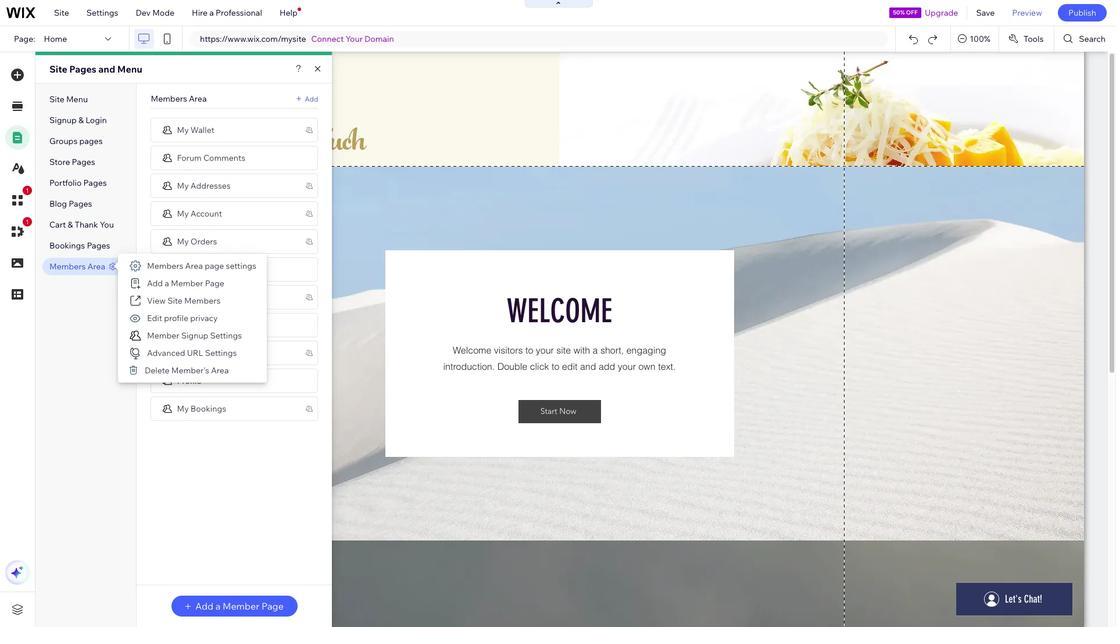 Task type: locate. For each thing, give the bounding box(es) containing it.
signup down forum posts
[[181, 331, 208, 341]]

area up my wallet
[[189, 94, 207, 104]]

login
[[86, 115, 107, 126]]

0 vertical spatial page
[[205, 278, 224, 289]]

my
[[177, 125, 189, 135], [177, 180, 189, 191], [177, 208, 189, 219], [177, 236, 189, 247], [177, 404, 189, 414]]

pages down you
[[87, 241, 110, 251]]

1 vertical spatial page
[[262, 601, 284, 613]]

wallet
[[191, 125, 214, 135]]

menu
[[117, 63, 142, 75], [66, 94, 88, 105]]

my down profile
[[177, 404, 189, 414]]

site for site
[[54, 8, 69, 18]]

1 vertical spatial &
[[68, 220, 73, 230]]

my wallet
[[177, 125, 214, 135]]

members area
[[151, 94, 207, 104], [49, 262, 105, 272]]

0 vertical spatial add
[[305, 94, 318, 103]]

bookings down the cart
[[49, 241, 85, 251]]

& right the cart
[[68, 220, 73, 230]]

area
[[189, 94, 207, 104], [185, 261, 203, 271], [88, 262, 105, 272], [211, 366, 229, 376]]

2 my from the top
[[177, 180, 189, 191]]

groups pages
[[49, 136, 103, 146]]

5 my from the top
[[177, 404, 189, 414]]

publish
[[1068, 8, 1096, 18]]

site down home
[[49, 63, 67, 75]]

my for my account
[[177, 208, 189, 219]]

my left orders
[[177, 236, 189, 247]]

0 horizontal spatial members area
[[49, 262, 105, 272]]

search button
[[1055, 26, 1116, 52]]

pages up portfolio pages
[[72, 157, 95, 167]]

1 horizontal spatial a
[[209, 8, 214, 18]]

1 vertical spatial bookings
[[191, 404, 226, 414]]

1 vertical spatial signup
[[181, 331, 208, 341]]

1 horizontal spatial add
[[195, 601, 213, 613]]

portfolio
[[49, 178, 82, 188]]

my for my orders
[[177, 236, 189, 247]]

delete member's area
[[145, 366, 229, 376]]

member
[[171, 278, 203, 289], [147, 331, 179, 341], [223, 601, 259, 613]]

posts
[[203, 320, 224, 330]]

forum
[[177, 153, 202, 163], [177, 320, 202, 330]]

dev mode
[[136, 8, 174, 18]]

1 horizontal spatial menu
[[117, 63, 142, 75]]

save
[[976, 8, 995, 18]]

1 vertical spatial add a member page
[[195, 601, 284, 613]]

1 horizontal spatial bookings
[[191, 404, 226, 414]]

add
[[305, 94, 318, 103], [147, 278, 163, 289], [195, 601, 213, 613]]

your
[[346, 34, 363, 44]]

a inside button
[[215, 601, 221, 613]]

2 vertical spatial a
[[215, 601, 221, 613]]

pages right portfolio
[[83, 178, 107, 188]]

groups
[[49, 136, 77, 146]]

& for signup
[[78, 115, 84, 126]]

1 vertical spatial a
[[165, 278, 169, 289]]

member signup settings
[[147, 331, 242, 341]]

signup
[[49, 115, 77, 126], [181, 331, 208, 341]]

pages for blog
[[69, 199, 92, 209]]

my left addresses
[[177, 180, 189, 191]]

advanced
[[147, 348, 185, 359]]

my for my bookings
[[177, 404, 189, 414]]

1 forum from the top
[[177, 153, 202, 163]]

bookings
[[49, 241, 85, 251], [191, 404, 226, 414]]

pages left and
[[69, 63, 96, 75]]

1 vertical spatial menu
[[66, 94, 88, 105]]

members down 'bookings pages'
[[49, 262, 86, 272]]

0 vertical spatial member
[[171, 278, 203, 289]]

site up signup & login
[[49, 94, 64, 105]]

settings down the 'posts'
[[210, 331, 242, 341]]

privacy
[[190, 313, 218, 324]]

1 vertical spatial members area
[[49, 262, 105, 272]]

a
[[209, 8, 214, 18], [165, 278, 169, 289], [215, 601, 221, 613]]

0 vertical spatial signup
[[49, 115, 77, 126]]

1 my from the top
[[177, 125, 189, 135]]

forum down my wallet
[[177, 153, 202, 163]]

home
[[44, 34, 67, 44]]

2 horizontal spatial a
[[215, 601, 221, 613]]

0 horizontal spatial a
[[165, 278, 169, 289]]

50%
[[893, 9, 905, 16]]

url
[[187, 348, 203, 359]]

member's
[[171, 366, 209, 376]]

settings up the edit profile privacy
[[177, 292, 209, 303]]

0 vertical spatial forum
[[177, 153, 202, 163]]

0 vertical spatial add a member page
[[147, 278, 224, 289]]

members
[[151, 94, 187, 104], [147, 261, 183, 271], [49, 262, 86, 272], [184, 296, 221, 306]]

1 horizontal spatial members area
[[151, 94, 207, 104]]

mode
[[152, 8, 174, 18]]

2 horizontal spatial add
[[305, 94, 318, 103]]

members area down 'bookings pages'
[[49, 262, 105, 272]]

tools button
[[999, 26, 1054, 52]]

0 horizontal spatial &
[[68, 220, 73, 230]]

0 vertical spatial bookings
[[49, 241, 85, 251]]

my left wallet
[[177, 125, 189, 135]]

forum up member signup settings
[[177, 320, 202, 330]]

pages for site
[[69, 63, 96, 75]]

menu right and
[[117, 63, 142, 75]]

1 horizontal spatial page
[[262, 601, 284, 613]]

forum for forum posts
[[177, 320, 202, 330]]

menu up signup & login
[[66, 94, 88, 105]]

0 horizontal spatial page
[[205, 278, 224, 289]]

pages
[[69, 63, 96, 75], [72, 157, 95, 167], [83, 178, 107, 188], [69, 199, 92, 209], [87, 241, 110, 251]]

add inside add a member page button
[[195, 601, 213, 613]]

pages for bookings
[[87, 241, 110, 251]]

&
[[78, 115, 84, 126], [68, 220, 73, 230]]

my for my addresses
[[177, 180, 189, 191]]

add a member page
[[147, 278, 224, 289], [195, 601, 284, 613]]

my left account
[[177, 208, 189, 219]]

store
[[49, 157, 70, 167]]

https://www.wix.com/mysite connect your domain
[[200, 34, 394, 44]]

3 my from the top
[[177, 208, 189, 219]]

members up my wallet
[[151, 94, 187, 104]]

2 forum from the top
[[177, 320, 202, 330]]

area down 'bookings pages'
[[88, 262, 105, 272]]

pages up cart & thank you
[[69, 199, 92, 209]]

site
[[54, 8, 69, 18], [49, 63, 67, 75], [49, 94, 64, 105], [167, 296, 182, 306]]

1 vertical spatial member
[[147, 331, 179, 341]]

forum comments
[[177, 153, 245, 163]]

view
[[147, 296, 166, 306]]

connect
[[311, 34, 344, 44]]

settings
[[87, 8, 118, 18], [177, 292, 209, 303], [210, 331, 242, 341], [205, 348, 237, 359]]

1 horizontal spatial &
[[78, 115, 84, 126]]

site up home
[[54, 8, 69, 18]]

edit
[[147, 313, 162, 324]]

members area up my wallet
[[151, 94, 207, 104]]

my account
[[177, 208, 222, 219]]

1 vertical spatial forum
[[177, 320, 202, 330]]

signup up groups
[[49, 115, 77, 126]]

2 vertical spatial add
[[195, 601, 213, 613]]

0 horizontal spatial add
[[147, 278, 163, 289]]

page
[[205, 278, 224, 289], [262, 601, 284, 613]]

& left login on the top left
[[78, 115, 84, 126]]

0 horizontal spatial bookings
[[49, 241, 85, 251]]

save button
[[968, 0, 1004, 26]]

member inside button
[[223, 601, 259, 613]]

pages for portfolio
[[83, 178, 107, 188]]

add a member page button
[[172, 596, 298, 617]]

0 vertical spatial &
[[78, 115, 84, 126]]

site for site menu
[[49, 94, 64, 105]]

addresses
[[191, 180, 231, 191]]

bookings down profile
[[191, 404, 226, 414]]

2 vertical spatial member
[[223, 601, 259, 613]]

4 my from the top
[[177, 236, 189, 247]]



Task type: vqa. For each thing, say whether or not it's contained in the screenshot.
Search
yes



Task type: describe. For each thing, give the bounding box(es) containing it.
and
[[98, 63, 115, 75]]

advanced url settings
[[147, 348, 237, 359]]

thank
[[75, 220, 98, 230]]

settings
[[226, 261, 256, 271]]

portfolio pages
[[49, 178, 107, 188]]

site menu
[[49, 94, 88, 105]]

professional
[[216, 8, 262, 18]]

notifications
[[177, 348, 225, 358]]

page inside add a member page button
[[262, 601, 284, 613]]

members area page settings
[[147, 261, 256, 271]]

delete
[[145, 366, 170, 376]]

hire
[[192, 8, 208, 18]]

members up view
[[147, 261, 183, 271]]

page
[[205, 261, 224, 271]]

0 vertical spatial members area
[[151, 94, 207, 104]]

& for cart
[[68, 220, 73, 230]]

blog
[[49, 199, 67, 209]]

account
[[191, 208, 222, 219]]

0 vertical spatial a
[[209, 8, 214, 18]]

1 horizontal spatial signup
[[181, 331, 208, 341]]

50% off
[[893, 9, 918, 16]]

pages for store
[[72, 157, 95, 167]]

search
[[1079, 34, 1106, 44]]

pages
[[79, 136, 103, 146]]

site for site pages and menu
[[49, 63, 67, 75]]

forum posts
[[177, 320, 224, 330]]

store pages
[[49, 157, 95, 167]]

you
[[100, 220, 114, 230]]

my bookings
[[177, 404, 226, 414]]

area left page
[[185, 261, 203, 271]]

0 horizontal spatial signup
[[49, 115, 77, 126]]

profile
[[164, 313, 188, 324]]

upgrade
[[925, 8, 958, 18]]

site up profile
[[167, 296, 182, 306]]

bookings pages
[[49, 241, 110, 251]]

preview
[[1012, 8, 1042, 18]]

0 horizontal spatial menu
[[66, 94, 88, 105]]

100% button
[[951, 26, 999, 52]]

comments
[[203, 153, 245, 163]]

profile
[[177, 376, 201, 386]]

publish button
[[1058, 4, 1107, 22]]

forum for forum comments
[[177, 153, 202, 163]]

orders
[[191, 236, 217, 247]]

0 vertical spatial menu
[[117, 63, 142, 75]]

site pages and menu
[[49, 63, 142, 75]]

my for my wallet
[[177, 125, 189, 135]]

signup & login
[[49, 115, 107, 126]]

tools
[[1024, 34, 1044, 44]]

help
[[280, 8, 297, 18]]

edit profile privacy
[[147, 313, 218, 324]]

members up privacy
[[184, 296, 221, 306]]

settings left dev
[[87, 8, 118, 18]]

add a member page inside button
[[195, 601, 284, 613]]

domain
[[365, 34, 394, 44]]

cart & thank you
[[49, 220, 114, 230]]

https://www.wix.com/mysite
[[200, 34, 306, 44]]

100%
[[970, 34, 990, 44]]

cart
[[49, 220, 66, 230]]

off
[[906, 9, 918, 16]]

dev
[[136, 8, 151, 18]]

blog pages
[[49, 199, 92, 209]]

view site members
[[147, 296, 221, 306]]

preview button
[[1004, 0, 1051, 26]]

hire a professional
[[192, 8, 262, 18]]

my addresses
[[177, 180, 231, 191]]

area down notifications
[[211, 366, 229, 376]]

1 vertical spatial add
[[147, 278, 163, 289]]

followers
[[177, 264, 213, 275]]

my orders
[[177, 236, 217, 247]]

settings right url
[[205, 348, 237, 359]]



